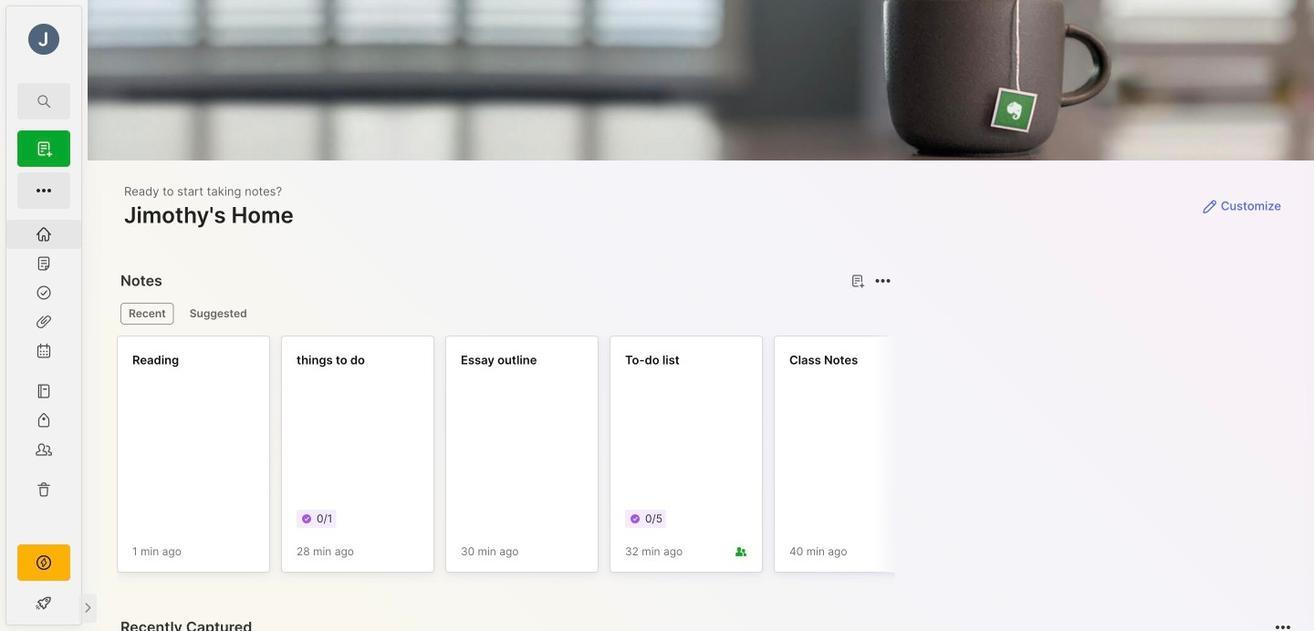 Task type: describe. For each thing, give the bounding box(es) containing it.
edit search image
[[33, 90, 55, 112]]

home image
[[35, 225, 53, 244]]

0 vertical spatial more actions field
[[870, 268, 896, 294]]

tree inside main element
[[6, 220, 81, 528]]

account image
[[28, 24, 59, 55]]

click to expand image
[[80, 598, 94, 620]]

upgrade image
[[33, 552, 55, 574]]

1 tab from the left
[[120, 303, 174, 325]]

Help and Learning task checklist field
[[6, 589, 81, 618]]

0 vertical spatial more actions image
[[872, 270, 894, 292]]



Task type: locate. For each thing, give the bounding box(es) containing it.
1 horizontal spatial tab
[[181, 303, 255, 325]]

More actions field
[[870, 268, 896, 294], [1270, 615, 1296, 632]]

tree
[[6, 220, 81, 528]]

main element
[[0, 0, 88, 632]]

0 horizontal spatial tab
[[120, 303, 174, 325]]

2 tab from the left
[[181, 303, 255, 325]]

1 vertical spatial more actions field
[[1270, 615, 1296, 632]]

new note image
[[33, 138, 55, 160]]

0 horizontal spatial more actions image
[[872, 270, 894, 292]]

more actions image
[[872, 270, 894, 292], [1272, 617, 1294, 632]]

tab list
[[120, 303, 888, 325]]

new note image
[[33, 180, 55, 202]]

1 horizontal spatial more actions field
[[1270, 615, 1296, 632]]

1 vertical spatial more actions image
[[1272, 617, 1294, 632]]

tab
[[120, 303, 174, 325], [181, 303, 255, 325]]

0 horizontal spatial more actions field
[[870, 268, 896, 294]]

Account field
[[6, 21, 81, 57]]

1 horizontal spatial more actions image
[[1272, 617, 1294, 632]]

row group
[[117, 336, 1314, 584]]



Task type: vqa. For each thing, say whether or not it's contained in the screenshot.
Edit reminder Field
no



